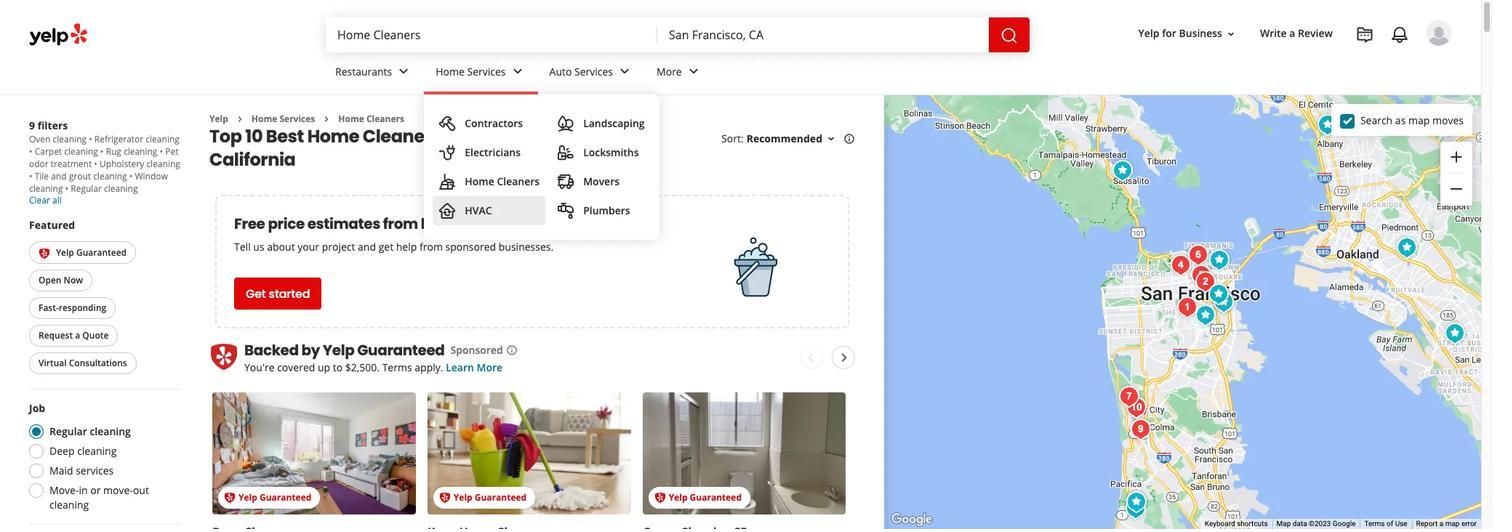 Task type: describe. For each thing, give the bounding box(es) containing it.
10
[[245, 125, 263, 149]]

map region
[[723, 0, 1493, 530]]

google
[[1333, 520, 1356, 528]]

request
[[39, 330, 73, 342]]

1 vertical spatial from
[[420, 240, 443, 254]]

clear
[[29, 194, 50, 207]]

auto services
[[550, 64, 613, 78]]

alves cleaning image
[[1173, 293, 1202, 322]]

0 horizontal spatial home cleaners
[[338, 113, 404, 125]]

top 10 best home cleaners near san francisco, california
[[209, 125, 617, 172]]

home right 16 chevron right v2 image on the top left
[[338, 113, 364, 125]]

nolan p. image
[[1426, 20, 1453, 46]]

yelp guaranteed inside button
[[56, 247, 127, 259]]

open now
[[39, 275, 83, 287]]

map for error
[[1446, 520, 1460, 528]]

moves
[[1433, 113, 1464, 127]]

deep cleaning
[[49, 445, 117, 459]]

featured group
[[26, 218, 180, 378]]

keyboard shortcuts
[[1205, 520, 1268, 528]]

locksmiths link
[[551, 138, 651, 167]]

maid services
[[49, 464, 114, 478]]

map data ©2023 google
[[1277, 520, 1356, 528]]

projects image
[[1357, 26, 1374, 44]]

home cleaners inside business categories element
[[465, 175, 540, 188]]

help
[[396, 240, 417, 254]]

1 vertical spatial terms
[[1365, 520, 1385, 528]]

learn
[[446, 361, 474, 375]]

cleaning glow image
[[1204, 280, 1233, 309]]

window
[[135, 170, 168, 183]]

$2,500.
[[345, 361, 380, 375]]

start cleaning service image
[[1441, 319, 1470, 348]]

sponsored
[[451, 344, 503, 357]]

sunshine house cleaning services image
[[1187, 261, 1216, 290]]

tell
[[234, 240, 251, 254]]

treatment
[[51, 158, 92, 170]]

24 contractor v2 image
[[439, 115, 456, 132]]

jmb cleaning services image
[[1108, 156, 1137, 185]]

in
[[79, 484, 88, 498]]

angel's cleaning services image
[[1191, 301, 1220, 330]]

a for request
[[75, 330, 80, 342]]

0 vertical spatial terms
[[382, 361, 412, 375]]

error
[[1462, 520, 1477, 528]]

yelp guaranteed button
[[29, 241, 136, 264]]

california
[[209, 148, 296, 172]]

backed
[[244, 341, 299, 361]]

auto services link
[[538, 52, 645, 95]]

cleaners inside the top 10 best home cleaners near san francisco, california
[[363, 125, 441, 149]]

16 chevron right v2 image
[[321, 113, 333, 125]]

pet
[[165, 145, 178, 158]]

24 plumbers v2 image
[[557, 202, 575, 220]]

user actions element
[[1127, 18, 1473, 108]]

services
[[76, 464, 114, 478]]

oven cleaning • refrigerator cleaning • carpet cleaning • rug cleaning •
[[29, 133, 180, 158]]

services for home services 24 chevron down v2 icon
[[467, 64, 506, 78]]

regular cleaning
[[49, 425, 131, 439]]

yelp for third 'yelp guaranteed' link's 16 yelp guaranteed v2 image
[[669, 492, 688, 504]]

services for 24 chevron down v2 icon within the auto services link
[[575, 64, 613, 78]]

open now button
[[29, 270, 92, 292]]

refrigerator
[[94, 133, 143, 145]]

maid
[[49, 464, 73, 478]]

amazing cleaning team image
[[1184, 240, 1213, 269]]

regular inside option group
[[49, 425, 87, 439]]

16 chevron down v2 image for yelp for business
[[1226, 28, 1237, 40]]

free price estimates from local home cleaners image
[[720, 231, 792, 304]]

for
[[1162, 27, 1177, 40]]

home inside the top 10 best home cleaners near san francisco, california
[[307, 125, 359, 149]]

us
[[253, 240, 264, 254]]

Near text field
[[669, 27, 978, 43]]

yelp inside button
[[1139, 27, 1160, 40]]

0 vertical spatial regular
[[71, 183, 102, 195]]

estimates
[[307, 214, 380, 235]]

movers link
[[551, 167, 651, 196]]

move-
[[49, 484, 79, 498]]

terms of use
[[1365, 520, 1408, 528]]

a for write
[[1290, 27, 1296, 40]]

local
[[421, 214, 456, 235]]

and inside free price estimates from local home cleaners tell us about your project and get help from sponsored businesses.
[[358, 240, 376, 254]]

data
[[1293, 520, 1308, 528]]

home right 24 chevron down v2 image
[[436, 64, 465, 78]]

24 locksmith v2 image
[[557, 144, 575, 161]]

and inside • upholstery cleaning • tile and grout cleaning •
[[51, 170, 67, 183]]

search
[[1361, 113, 1393, 127]]

cleaning inside move-in or move-out cleaning
[[49, 499, 89, 512]]

free
[[234, 214, 265, 235]]

carpet
[[35, 145, 62, 158]]

green clean team image
[[1313, 110, 1342, 139]]

zoom in image
[[1448, 148, 1466, 166]]

contractors
[[465, 116, 523, 130]]

use
[[1396, 520, 1408, 528]]

ag pro cleaning image
[[1205, 245, 1234, 275]]

report a map error link
[[1417, 520, 1477, 528]]

a for report
[[1440, 520, 1444, 528]]

locksmiths
[[583, 145, 639, 159]]

cleaners inside home cleaners link
[[497, 175, 540, 188]]

0 horizontal spatial from
[[383, 214, 418, 235]]

window cleaning
[[29, 170, 168, 195]]

tile
[[35, 170, 49, 183]]

backed by yelp guaranteed
[[244, 341, 445, 361]]

16 info v2 image for top 10 best home cleaners near san francisco, california
[[844, 133, 855, 145]]

keyboard
[[1205, 520, 1236, 528]]

learn more link
[[446, 361, 503, 375]]

richyelle's cleaning image
[[1115, 382, 1144, 411]]

recommended button
[[747, 132, 837, 146]]

yelp for business button
[[1133, 21, 1243, 47]]

ana's cleaning services image
[[1166, 251, 1195, 280]]

job
[[29, 402, 45, 416]]

report a map error
[[1417, 520, 1477, 528]]

16 chevron down v2 image for recommended
[[826, 133, 837, 145]]

electricians link
[[433, 138, 546, 167]]

shortcuts
[[1237, 520, 1268, 528]]

0 horizontal spatial home services link
[[252, 113, 315, 125]]

16 info v2 image for backed by yelp guaranteed
[[506, 345, 518, 357]]

16 yelp guaranteed v2 image for third 'yelp guaranteed' link
[[654, 493, 666, 504]]

sponsored
[[446, 240, 496, 254]]

1 vertical spatial home cleaners link
[[433, 167, 546, 196]]

24 electrician v2 image
[[439, 144, 456, 161]]

©2023
[[1309, 520, 1331, 528]]

yelp for business
[[1139, 27, 1223, 40]]

move-
[[103, 484, 133, 498]]

home services inside home services link
[[436, 64, 506, 78]]

none field near
[[669, 27, 978, 43]]

more link
[[645, 52, 714, 95]]

9 filters
[[29, 119, 68, 132]]



Task type: vqa. For each thing, say whether or not it's contained in the screenshot.
bottommost 'from'
yes



Task type: locate. For each thing, give the bounding box(es) containing it.
3 24 chevron down v2 image from the left
[[685, 63, 702, 80]]

started
[[269, 286, 310, 303]]

1 yelp guaranteed link from the left
[[212, 393, 416, 515]]

2 horizontal spatial services
[[575, 64, 613, 78]]

• regular cleaning
[[63, 183, 138, 195]]

home cleaners link down electricians
[[433, 167, 546, 196]]

map
[[1409, 113, 1430, 127], [1446, 520, 1460, 528]]

•
[[89, 133, 92, 145], [29, 145, 32, 158], [100, 145, 104, 158], [160, 145, 163, 158], [94, 158, 97, 170], [29, 170, 32, 183], [129, 170, 133, 183], [65, 183, 68, 195]]

write a review
[[1260, 27, 1333, 40]]

virtual consultations
[[39, 357, 127, 370]]

businesses.
[[499, 240, 554, 254]]

2 vertical spatial a
[[1440, 520, 1444, 528]]

1 vertical spatial 16 info v2 image
[[506, 345, 518, 357]]

1 vertical spatial and
[[358, 240, 376, 254]]

group
[[1441, 142, 1473, 206]]

cleaning
[[53, 133, 87, 145], [146, 133, 180, 145], [64, 145, 98, 158], [124, 145, 157, 158], [146, 158, 180, 170], [93, 170, 127, 183], [29, 183, 63, 195], [104, 183, 138, 195], [90, 425, 131, 439], [77, 445, 117, 459], [49, 499, 89, 512]]

0 horizontal spatial 16 yelp guaranteed v2 image
[[439, 493, 451, 504]]

clear all link
[[29, 194, 62, 207]]

0 horizontal spatial 24 chevron down v2 image
[[509, 63, 526, 80]]

contractors link
[[433, 109, 546, 138]]

landscaping
[[583, 116, 645, 130]]

home cleaners right 16 chevron right v2 image on the top left
[[338, 113, 404, 125]]

get
[[379, 240, 394, 254]]

get started button
[[234, 278, 322, 310]]

24 chevron down v2 image for more
[[685, 63, 702, 80]]

terms left the apply.
[[382, 361, 412, 375]]

home cleaners down electricians
[[465, 175, 540, 188]]

covered
[[277, 361, 315, 375]]

16 yelp guaranteed v2 image for 2nd 'yelp guaranteed' link
[[439, 493, 451, 504]]

business categories element
[[324, 52, 1453, 240]]

1 vertical spatial 16 chevron down v2 image
[[826, 133, 837, 145]]

more
[[657, 64, 682, 78], [477, 361, 503, 375]]

a left the quote
[[75, 330, 80, 342]]

auto
[[550, 64, 572, 78]]

0 horizontal spatial more
[[477, 361, 503, 375]]

review
[[1298, 27, 1333, 40]]

cleaning inside the window cleaning
[[29, 183, 63, 195]]

terms of use link
[[1365, 520, 1408, 528]]

and left get
[[358, 240, 376, 254]]

Find text field
[[337, 27, 646, 43]]

16 info v2 image
[[844, 133, 855, 145], [506, 345, 518, 357]]

0 horizontal spatial home cleaners link
[[338, 113, 404, 125]]

next image
[[836, 349, 853, 367]]

24 chevron down v2 image inside more link
[[685, 63, 702, 80]]

lotus cleaning services image
[[1393, 233, 1422, 262]]

recommended
[[747, 132, 823, 146]]

victory's cleaning services image
[[1122, 393, 1151, 422]]

request a quote button
[[29, 325, 118, 347]]

terms left of
[[1365, 520, 1385, 528]]

yelp for right 16 yelp guaranteed v2 icon
[[239, 492, 257, 504]]

berryclean image
[[1209, 288, 1238, 317], [1209, 288, 1238, 317]]

16 chevron right v2 image
[[234, 113, 246, 125]]

1 vertical spatial map
[[1446, 520, 1460, 528]]

0 horizontal spatial map
[[1409, 113, 1430, 127]]

0 vertical spatial 16 info v2 image
[[844, 133, 855, 145]]

keyboard shortcuts button
[[1205, 519, 1268, 530]]

1 horizontal spatial home services link
[[424, 52, 538, 95]]

home inside free price estimates from local home cleaners tell us about your project and get help from sponsored businesses.
[[459, 214, 502, 235]]

free price estimates from local home cleaners tell us about your project and get help from sponsored businesses.
[[234, 214, 570, 254]]

1 horizontal spatial none field
[[669, 27, 978, 43]]

a right write
[[1290, 27, 1296, 40]]

None field
[[337, 27, 646, 43], [669, 27, 978, 43]]

1 horizontal spatial 24 chevron down v2 image
[[616, 63, 634, 80]]

16 yelp guaranteed v2 image
[[439, 493, 451, 504], [654, 493, 666, 504]]

1 16 yelp guaranteed v2 image from the left
[[439, 493, 451, 504]]

0 vertical spatial a
[[1290, 27, 1296, 40]]

0 horizontal spatial terms
[[382, 361, 412, 375]]

2 none field from the left
[[669, 27, 978, 43]]

restaurants link
[[324, 52, 424, 95]]

open
[[39, 275, 61, 287]]

top
[[209, 125, 242, 149]]

regular down treatment
[[71, 183, 102, 195]]

map right as
[[1409, 113, 1430, 127]]

apply.
[[415, 361, 443, 375]]

san
[[490, 125, 524, 149]]

bust the dust image
[[1121, 494, 1150, 523]]

1 vertical spatial 16 yelp guaranteed v2 image
[[224, 493, 236, 504]]

home
[[436, 64, 465, 78], [252, 113, 277, 125], [338, 113, 364, 125], [307, 125, 359, 149], [465, 175, 494, 188], [459, 214, 502, 235]]

1 horizontal spatial 16 chevron down v2 image
[[1226, 28, 1237, 40]]

yelp inside button
[[56, 247, 74, 259]]

1 horizontal spatial map
[[1446, 520, 1460, 528]]

1 horizontal spatial and
[[358, 240, 376, 254]]

up
[[318, 361, 330, 375]]

previous image
[[803, 349, 820, 367]]

16 info v2 image right 'recommended' popup button
[[844, 133, 855, 145]]

24 moving v2 image
[[557, 173, 575, 191]]

and
[[51, 170, 67, 183], [358, 240, 376, 254]]

google image
[[888, 511, 936, 530]]

0 vertical spatial from
[[383, 214, 418, 235]]

you're
[[244, 361, 275, 375]]

16 chevron down v2 image inside yelp for business button
[[1226, 28, 1237, 40]]

1 vertical spatial regular
[[49, 425, 87, 439]]

24 chevron down v2 image for auto services
[[616, 63, 634, 80]]

grout
[[69, 170, 91, 183]]

2 yelp guaranteed link from the left
[[428, 393, 631, 515]]

24 heating cooling v2 image
[[439, 202, 456, 220]]

24 chevron down v2 image
[[395, 63, 413, 80]]

0 horizontal spatial 16 yelp guaranteed v2 image
[[39, 248, 50, 259]]

1 horizontal spatial terms
[[1365, 520, 1385, 528]]

services right auto
[[575, 64, 613, 78]]

1 horizontal spatial 16 yelp guaranteed v2 image
[[654, 493, 666, 504]]

0 vertical spatial home cleaners
[[338, 113, 404, 125]]

1 vertical spatial home services link
[[252, 113, 315, 125]]

0 horizontal spatial a
[[75, 330, 80, 342]]

24 home cleaning v2 image
[[439, 173, 456, 191]]

yelp for 16 yelp guaranteed v2 image corresponding to 2nd 'yelp guaranteed' link
[[454, 492, 473, 504]]

1 horizontal spatial home services
[[436, 64, 506, 78]]

and right the tile
[[51, 170, 67, 183]]

of
[[1387, 520, 1394, 528]]

more inside business categories element
[[657, 64, 682, 78]]

home right 16 chevron right v2 icon on the top left of the page
[[252, 113, 277, 125]]

option group containing job
[[25, 402, 180, 513]]

16 chevron down v2 image right 'recommended' at right
[[826, 133, 837, 145]]

get started
[[246, 286, 310, 303]]

map for moves
[[1409, 113, 1430, 127]]

a inside "button"
[[75, 330, 80, 342]]

24 chevron down v2 image for home services
[[509, 63, 526, 80]]

as
[[1396, 113, 1406, 127]]

0 horizontal spatial yelp guaranteed link
[[212, 393, 416, 515]]

2 16 yelp guaranteed v2 image from the left
[[654, 493, 666, 504]]

now
[[64, 275, 83, 287]]

movers
[[583, 175, 620, 188]]

cleaners inside free price estimates from local home cleaners tell us about your project and get help from sponsored businesses.
[[505, 214, 570, 235]]

0 horizontal spatial services
[[280, 113, 315, 125]]

0 horizontal spatial 16 chevron down v2 image
[[826, 133, 837, 145]]

1 horizontal spatial services
[[467, 64, 506, 78]]

clear all
[[29, 194, 62, 207]]

2 24 chevron down v2 image from the left
[[616, 63, 634, 80]]

hvac link
[[433, 196, 546, 225]]

regular
[[71, 183, 102, 195], [49, 425, 87, 439]]

yelp guaranteed
[[323, 341, 445, 361]]

None search field
[[326, 17, 1033, 52]]

services down find text box
[[467, 64, 506, 78]]

option group
[[25, 402, 180, 513]]

home up sponsored
[[459, 214, 502, 235]]

cleaners down electricians
[[497, 175, 540, 188]]

move-in or move-out cleaning
[[49, 484, 149, 512]]

consultations
[[69, 357, 127, 370]]

yelp for 16 yelp guaranteed v2 icon within the yelp guaranteed button
[[56, 247, 74, 259]]

0 vertical spatial home cleaners link
[[338, 113, 404, 125]]

1 vertical spatial home cleaners
[[465, 175, 540, 188]]

1 horizontal spatial from
[[420, 240, 443, 254]]

0 vertical spatial 16 chevron down v2 image
[[1226, 28, 1237, 40]]

yelp guaranteed link
[[212, 393, 416, 515], [428, 393, 631, 515], [643, 393, 846, 515]]

write a review link
[[1255, 21, 1339, 47]]

get
[[246, 286, 266, 303]]

0 vertical spatial home services
[[436, 64, 506, 78]]

green cleaning sf image
[[1122, 488, 1151, 517], [1122, 488, 1151, 517]]

cleaners left near
[[363, 125, 441, 149]]

0 horizontal spatial none field
[[337, 27, 646, 43]]

services
[[467, 64, 506, 78], [575, 64, 613, 78], [280, 113, 315, 125]]

1 horizontal spatial yelp guaranteed link
[[428, 393, 631, 515]]

write
[[1260, 27, 1287, 40]]

16 yelp guaranteed v2 image
[[39, 248, 50, 259], [224, 493, 236, 504]]

plumbers link
[[551, 196, 651, 225]]

24 chevron down v2 image inside auto services link
[[616, 63, 634, 80]]

2 horizontal spatial 24 chevron down v2 image
[[685, 63, 702, 80]]

services left 16 chevron right v2 image on the top left
[[280, 113, 315, 125]]

by
[[302, 341, 320, 361]]

from down local
[[420, 240, 443, 254]]

sparkling clean pro image
[[1191, 267, 1220, 296]]

2 horizontal spatial yelp guaranteed link
[[643, 393, 846, 515]]

0 vertical spatial 16 yelp guaranteed v2 image
[[39, 248, 50, 259]]

fast-responding
[[39, 302, 106, 315]]

1 horizontal spatial more
[[657, 64, 682, 78]]

0 vertical spatial and
[[51, 170, 67, 183]]

1 vertical spatial home services
[[252, 113, 315, 125]]

a right report
[[1440, 520, 1444, 528]]

terms
[[382, 361, 412, 375], [1365, 520, 1385, 528]]

you're covered up to $2,500. terms apply. learn more
[[244, 361, 503, 375]]

home services link right 16 chevron right v2 icon on the top left of the page
[[252, 113, 315, 125]]

2 horizontal spatial a
[[1440, 520, 1444, 528]]

1 horizontal spatial 16 yelp guaranteed v2 image
[[224, 493, 236, 504]]

responding
[[59, 302, 106, 315]]

home services down find "field"
[[436, 64, 506, 78]]

16 chevron down v2 image
[[1226, 28, 1237, 40], [826, 133, 837, 145]]

menu containing contractors
[[424, 95, 659, 240]]

0 vertical spatial home services link
[[424, 52, 538, 95]]

home services
[[436, 64, 506, 78], [252, 113, 315, 125]]

24 landscaping v2 image
[[557, 115, 575, 132]]

9
[[29, 119, 35, 132]]

search image
[[1001, 27, 1018, 44]]

16 chevron down v2 image right business
[[1226, 28, 1237, 40]]

1 horizontal spatial home cleaners
[[465, 175, 540, 188]]

project
[[322, 240, 355, 254]]

3 yelp guaranteed link from the left
[[643, 393, 846, 515]]

home right the best
[[307, 125, 359, 149]]

guaranteed
[[76, 247, 127, 259], [260, 492, 312, 504], [475, 492, 527, 504], [690, 492, 742, 504]]

deep
[[49, 445, 75, 459]]

16 info v2 image right sponsored
[[506, 345, 518, 357]]

cleaners down restaurants link
[[367, 113, 404, 125]]

to
[[333, 361, 343, 375]]

map
[[1277, 520, 1291, 528]]

yelp guaranteed
[[56, 247, 127, 259], [239, 492, 312, 504], [454, 492, 527, 504], [669, 492, 742, 504]]

from up help
[[383, 214, 418, 235]]

menu inside business categories element
[[424, 95, 659, 240]]

• upholstery cleaning • tile and grout cleaning •
[[29, 158, 180, 183]]

0 horizontal spatial 16 info v2 image
[[506, 345, 518, 357]]

map left error
[[1446, 520, 1460, 528]]

0 horizontal spatial home services
[[252, 113, 315, 125]]

notifications image
[[1391, 26, 1409, 44]]

yelp link
[[209, 113, 228, 125]]

home cleaners link
[[338, 113, 404, 125], [433, 167, 546, 196]]

0 horizontal spatial and
[[51, 170, 67, 183]]

out
[[133, 484, 149, 498]]

guaranteed inside button
[[76, 247, 127, 259]]

report
[[1417, 520, 1438, 528]]

1 vertical spatial more
[[477, 361, 503, 375]]

none field find
[[337, 27, 646, 43]]

virtual
[[39, 357, 67, 370]]

1 vertical spatial a
[[75, 330, 80, 342]]

home up hvac
[[465, 175, 494, 188]]

menu
[[424, 95, 659, 240]]

yelp
[[1139, 27, 1160, 40], [209, 113, 228, 125], [56, 247, 74, 259], [239, 492, 257, 504], [454, 492, 473, 504], [669, 492, 688, 504]]

1 horizontal spatial a
[[1290, 27, 1296, 40]]

loany's deep cleaning service image
[[1126, 415, 1155, 444]]

0 vertical spatial more
[[657, 64, 682, 78]]

home services right 16 chevron right v2 icon on the top left of the page
[[252, 113, 315, 125]]

pet odor treatment
[[29, 145, 178, 170]]

home cleaners link right 16 chevron right v2 image on the top left
[[338, 113, 404, 125]]

home services link down find text box
[[424, 52, 538, 95]]

1 24 chevron down v2 image from the left
[[509, 63, 526, 80]]

1 horizontal spatial 16 info v2 image
[[844, 133, 855, 145]]

home cleaners
[[338, 113, 404, 125], [465, 175, 540, 188]]

1 horizontal spatial home cleaners link
[[433, 167, 546, 196]]

24 chevron down v2 image
[[509, 63, 526, 80], [616, 63, 634, 80], [685, 63, 702, 80]]

home inside menu
[[465, 175, 494, 188]]

best
[[266, 125, 304, 149]]

francisco,
[[527, 125, 617, 149]]

0 vertical spatial map
[[1409, 113, 1430, 127]]

rug
[[106, 145, 121, 158]]

regular up "deep"
[[49, 425, 87, 439]]

1 none field from the left
[[337, 27, 646, 43]]

16 chevron down v2 image inside 'recommended' popup button
[[826, 133, 837, 145]]

landscaping link
[[551, 109, 651, 138]]

cleaners up businesses.
[[505, 214, 570, 235]]

zoom out image
[[1448, 181, 1466, 198]]

home services link
[[424, 52, 538, 95], [252, 113, 315, 125]]

16 yelp guaranteed v2 image inside yelp guaranteed button
[[39, 248, 50, 259]]

request a quote
[[39, 330, 109, 342]]



